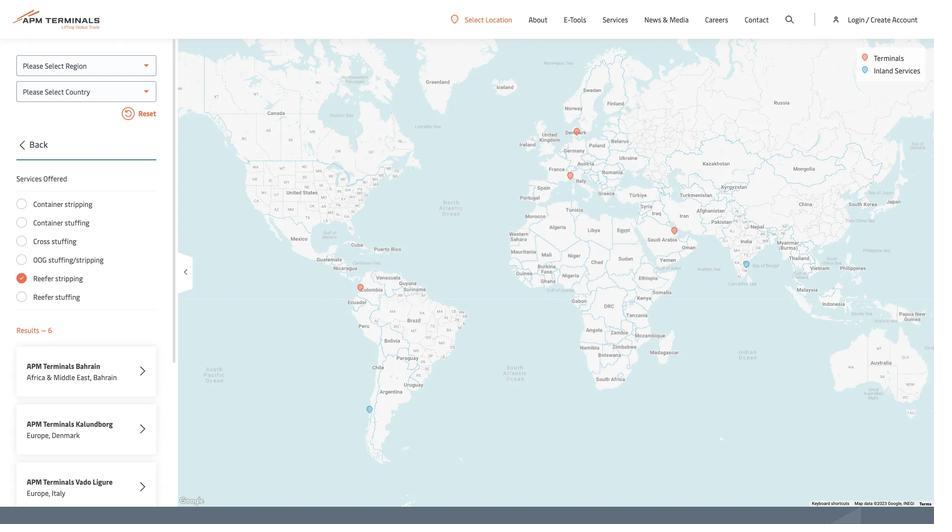 Task type: vqa. For each thing, say whether or not it's contained in the screenshot.
Mobcs@Apmterminals.Com
no



Task type: locate. For each thing, give the bounding box(es) containing it.
about button
[[529, 0, 548, 39]]

2 reefer from the top
[[33, 292, 54, 302]]

& inside apm terminals bahrain africa & middle east, bahrain
[[47, 372, 52, 382]]

2 apm from the top
[[27, 419, 42, 429]]

stripping up container stuffing
[[65, 199, 92, 209]]

back button
[[14, 138, 156, 160]]

0 vertical spatial stuffing
[[65, 218, 90, 227]]

container for container stripping
[[33, 199, 63, 209]]

terminals for apm terminals kalundborg europe, denmark
[[43, 419, 74, 429]]

apm inside "apm terminals kalundborg europe, denmark"
[[27, 419, 42, 429]]

terminals inside "apm terminals kalundborg europe, denmark"
[[43, 419, 74, 429]]

reefer down oog
[[33, 273, 54, 283]]

1 horizontal spatial &
[[663, 15, 668, 24]]

container stripping
[[33, 199, 92, 209]]

media
[[670, 15, 689, 24]]

stripping
[[65, 199, 92, 209], [55, 273, 83, 283]]

0 horizontal spatial services
[[16, 174, 42, 183]]

apm inside apm terminals vado ligure europe, italy
[[27, 477, 42, 486]]

reefer for reefer stripping
[[33, 273, 54, 283]]

1 vertical spatial stuffing
[[52, 236, 76, 246]]

Reefer stuffing radio
[[16, 292, 27, 302]]

1 vertical spatial europe,
[[27, 488, 50, 498]]

1 vertical spatial reefer
[[33, 292, 54, 302]]

select location button
[[451, 14, 512, 24]]

create
[[871, 15, 891, 24]]

1 horizontal spatial services
[[603, 15, 628, 24]]

reefer stripping
[[33, 273, 83, 283]]

terminals up italy
[[43, 477, 74, 486]]

reset button
[[16, 107, 156, 122]]

stuffing down the container stripping
[[65, 218, 90, 227]]

map region
[[109, 0, 934, 520]]

terminals up inland
[[874, 53, 904, 63]]

services left offered
[[16, 174, 42, 183]]

0 vertical spatial &
[[663, 15, 668, 24]]

0 vertical spatial bahrain
[[76, 361, 100, 371]]

0 horizontal spatial &
[[47, 372, 52, 382]]

oog stuffing/stripping
[[33, 255, 104, 264]]

stripping down oog stuffing/stripping
[[55, 273, 83, 283]]

terminals
[[874, 53, 904, 63], [43, 361, 74, 371], [43, 419, 74, 429], [43, 477, 74, 486]]

0 vertical spatial container
[[33, 199, 63, 209]]

stripping for container stripping
[[65, 199, 92, 209]]

reefer
[[33, 273, 54, 283], [33, 292, 54, 302]]

1 vertical spatial apm
[[27, 419, 42, 429]]

stuffing/stripping
[[48, 255, 104, 264]]

apm inside apm terminals bahrain africa & middle east, bahrain
[[27, 361, 42, 371]]

news & media
[[645, 15, 689, 24]]

0 vertical spatial europe,
[[27, 430, 50, 440]]

terminals up denmark
[[43, 419, 74, 429]]

apm for apm terminals bahrain
[[27, 361, 42, 371]]

1 container from the top
[[33, 199, 63, 209]]

europe,
[[27, 430, 50, 440], [27, 488, 50, 498]]

OOG stuffing/stripping radio
[[16, 254, 27, 265]]

& right africa
[[47, 372, 52, 382]]

stuffing
[[65, 218, 90, 227], [52, 236, 76, 246], [55, 292, 80, 302]]

1 apm from the top
[[27, 361, 42, 371]]

1 reefer from the top
[[33, 273, 54, 283]]

&
[[663, 15, 668, 24], [47, 372, 52, 382]]

2 container from the top
[[33, 218, 63, 227]]

stripping for reefer stripping
[[55, 273, 83, 283]]

container
[[33, 199, 63, 209], [33, 218, 63, 227]]

0 vertical spatial stripping
[[65, 199, 92, 209]]

results — 6
[[16, 325, 52, 335]]

bahrain up east,
[[76, 361, 100, 371]]

login / create account
[[848, 15, 918, 24]]

stuffing down container stuffing
[[52, 236, 76, 246]]

terminals inside apm terminals bahrain africa & middle east, bahrain
[[43, 361, 74, 371]]

terminals up middle
[[43, 361, 74, 371]]

0 vertical spatial reefer
[[33, 273, 54, 283]]

select
[[465, 14, 484, 24]]

apm terminals vado ligure europe, italy
[[27, 477, 113, 498]]

1 vertical spatial services
[[895, 66, 921, 75]]

0 vertical spatial services
[[603, 15, 628, 24]]

2 vertical spatial apm
[[27, 477, 42, 486]]

bahrain right east,
[[93, 372, 117, 382]]

inland services
[[874, 66, 921, 75]]

europe, left italy
[[27, 488, 50, 498]]

services right inland
[[895, 66, 921, 75]]

italy
[[52, 488, 65, 498]]

1 vertical spatial container
[[33, 218, 63, 227]]

middle
[[54, 372, 75, 382]]

1 europe, from the top
[[27, 430, 50, 440]]

Cross stuffing radio
[[16, 236, 27, 246]]

terminals inside apm terminals vado ligure europe, italy
[[43, 477, 74, 486]]

apm for apm terminals vado ligure
[[27, 477, 42, 486]]

services button
[[603, 0, 628, 39]]

2 europe, from the top
[[27, 488, 50, 498]]

services
[[603, 15, 628, 24], [895, 66, 921, 75], [16, 174, 42, 183]]

stuffing for container stuffing
[[65, 218, 90, 227]]

news & media button
[[645, 0, 689, 39]]

1 vertical spatial &
[[47, 372, 52, 382]]

google,
[[888, 501, 903, 506]]

stuffing down reefer stripping
[[55, 292, 80, 302]]

container up container stuffing
[[33, 199, 63, 209]]

europe, left denmark
[[27, 430, 50, 440]]

services right tools
[[603, 15, 628, 24]]

terminals for apm terminals vado ligure europe, italy
[[43, 477, 74, 486]]

2 vertical spatial stuffing
[[55, 292, 80, 302]]

1 vertical spatial stripping
[[55, 273, 83, 283]]

3 apm from the top
[[27, 477, 42, 486]]

e-tools
[[564, 15, 587, 24]]

2 vertical spatial services
[[16, 174, 42, 183]]

0 vertical spatial apm
[[27, 361, 42, 371]]

container up cross
[[33, 218, 63, 227]]

apm terminals kalundborg europe, denmark
[[27, 419, 113, 440]]

apm
[[27, 361, 42, 371], [27, 419, 42, 429], [27, 477, 42, 486]]

services offered
[[16, 174, 67, 183]]

& right news
[[663, 15, 668, 24]]

reefer right 'reefer stuffing' radio
[[33, 292, 54, 302]]

terminals for apm terminals bahrain africa & middle east, bahrain
[[43, 361, 74, 371]]

& inside popup button
[[663, 15, 668, 24]]

bahrain
[[76, 361, 100, 371], [93, 372, 117, 382]]



Task type: describe. For each thing, give the bounding box(es) containing it.
terms link
[[920, 501, 932, 507]]

e-
[[564, 15, 570, 24]]

services for services offered
[[16, 174, 42, 183]]

container stuffing
[[33, 218, 90, 227]]

location
[[486, 14, 512, 24]]

data
[[865, 501, 873, 506]]

reefer for reefer stuffing
[[33, 292, 54, 302]]

e-tools button
[[564, 0, 587, 39]]

contact
[[745, 15, 769, 24]]

apm terminals bahrain africa & middle east, bahrain
[[27, 361, 117, 382]]

africa
[[27, 372, 45, 382]]

map data ©2023 google, inegi
[[855, 501, 915, 506]]

/
[[867, 15, 869, 24]]

6
[[48, 325, 52, 335]]

map
[[855, 501, 863, 506]]

google image
[[178, 496, 206, 507]]

stuffing for reefer stuffing
[[55, 292, 80, 302]]

keyboard shortcuts button
[[812, 501, 850, 507]]

vado
[[76, 477, 91, 486]]

reefer stuffing
[[33, 292, 80, 302]]

—
[[41, 325, 46, 335]]

apm for apm terminals kalundborg
[[27, 419, 42, 429]]

back
[[29, 138, 48, 150]]

login / create account link
[[832, 0, 918, 39]]

cross
[[33, 236, 50, 246]]

Container stripping radio
[[16, 199, 27, 209]]

account
[[893, 15, 918, 24]]

keyboard shortcuts
[[812, 501, 850, 506]]

keyboard
[[812, 501, 830, 506]]

oog
[[33, 255, 47, 264]]

select location
[[465, 14, 512, 24]]

©2023
[[874, 501, 887, 506]]

Reefer stripping radio
[[16, 273, 27, 283]]

europe, inside apm terminals vado ligure europe, italy
[[27, 488, 50, 498]]

terms
[[920, 501, 932, 507]]

kalundborg
[[76, 419, 113, 429]]

europe, inside "apm terminals kalundborg europe, denmark"
[[27, 430, 50, 440]]

1 vertical spatial bahrain
[[93, 372, 117, 382]]

Container stuffing radio
[[16, 217, 27, 228]]

offered
[[43, 174, 67, 183]]

ligure
[[93, 477, 113, 486]]

news
[[645, 15, 661, 24]]

careers button
[[705, 0, 729, 39]]

stuffing for cross stuffing
[[52, 236, 76, 246]]

shortcuts
[[831, 501, 850, 506]]

tools
[[570, 15, 587, 24]]

careers
[[705, 15, 729, 24]]

about
[[529, 15, 548, 24]]

container for container stuffing
[[33, 218, 63, 227]]

reset
[[137, 109, 156, 118]]

results
[[16, 325, 39, 335]]

east,
[[77, 372, 92, 382]]

services for services
[[603, 15, 628, 24]]

cross stuffing
[[33, 236, 76, 246]]

inegi
[[904, 501, 915, 506]]

denmark
[[52, 430, 80, 440]]

2 horizontal spatial services
[[895, 66, 921, 75]]

contact button
[[745, 0, 769, 39]]

login
[[848, 15, 865, 24]]

inland
[[874, 66, 894, 75]]



